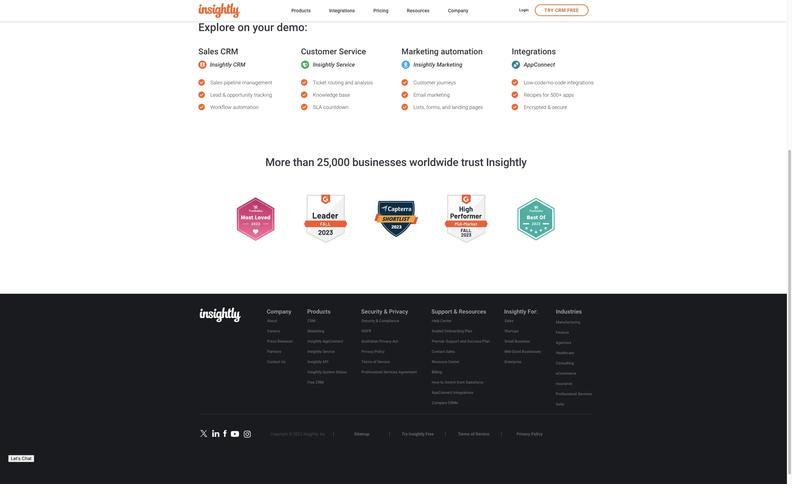 Task type: locate. For each thing, give the bounding box(es) containing it.
contact sales
[[432, 350, 455, 354]]

crm for insightly
[[233, 61, 245, 68]]

try inside try crm free button
[[544, 8, 554, 13]]

resource
[[432, 360, 447, 364]]

1 horizontal spatial resources
[[459, 308, 486, 315]]

1 horizontal spatial automation
[[441, 47, 483, 56]]

2 vertical spatial and
[[460, 339, 466, 344]]

professional for professional services agreement
[[361, 370, 382, 375]]

appconnect for appconnect integrations
[[432, 391, 452, 395]]

0 horizontal spatial resources
[[407, 8, 429, 13]]

0 vertical spatial marketing
[[401, 47, 439, 56]]

0 vertical spatial free
[[567, 8, 579, 13]]

crm image
[[198, 60, 207, 69]]

marketing for marketing link
[[307, 329, 324, 334]]

0 vertical spatial company
[[448, 8, 468, 13]]

try crm free link
[[535, 4, 588, 16]]

1 vertical spatial integrations
[[512, 47, 556, 56]]

1 vertical spatial terms of service
[[458, 432, 489, 437]]

0 horizontal spatial of
[[373, 360, 376, 364]]

more
[[265, 156, 290, 169]]

automation down lead & opportunity tracking
[[233, 104, 259, 110]]

sales
[[198, 47, 218, 56], [210, 80, 222, 86], [504, 319, 514, 323], [446, 350, 455, 354]]

&
[[223, 92, 226, 98], [548, 104, 551, 110], [384, 308, 388, 315], [454, 308, 457, 315], [376, 319, 378, 323]]

marketing for marketing automation
[[401, 47, 439, 56]]

linkedin link
[[212, 431, 220, 437]]

plan up success
[[465, 329, 472, 334]]

0 vertical spatial terms of service link
[[361, 359, 390, 366]]

analysis
[[355, 80, 373, 86]]

1 vertical spatial security
[[361, 319, 375, 323]]

1 horizontal spatial policy
[[531, 432, 543, 437]]

2 horizontal spatial free
[[567, 8, 579, 13]]

support down guided onboarding plan link
[[446, 339, 459, 344]]

center right help
[[440, 319, 451, 323]]

australian privacy act link
[[361, 338, 398, 346]]

& for privacy
[[384, 308, 388, 315]]

1 vertical spatial try
[[402, 432, 408, 437]]

1 horizontal spatial and
[[442, 104, 450, 110]]

& for opportunity
[[223, 92, 226, 98]]

1 vertical spatial terms
[[458, 432, 470, 437]]

sales up 'lead'
[[210, 80, 222, 86]]

switch
[[445, 381, 456, 385]]

security & compliance
[[361, 319, 399, 323]]

insightly logo link
[[199, 3, 280, 18], [200, 308, 241, 324]]

1 vertical spatial insightly service
[[307, 350, 335, 354]]

0 vertical spatial privacy policy link
[[361, 348, 385, 356]]

& left compliance
[[376, 319, 378, 323]]

of for the bottom terms of service link
[[471, 432, 475, 437]]

marketing down marketing automation
[[437, 61, 462, 68]]

insightly service down customer service on the top of the page
[[313, 61, 355, 68]]

0 horizontal spatial terms
[[361, 360, 372, 364]]

automation up the insightly marketing on the top right of page
[[441, 47, 483, 56]]

lists, forms, and landing pages
[[413, 104, 483, 110]]

1 horizontal spatial terms
[[458, 432, 470, 437]]

free inside try crm free button
[[567, 8, 579, 13]]

recipes for 500+ apps
[[524, 92, 574, 98]]

privacy inside australian privacy act link
[[379, 339, 391, 344]]

try inside try insightly free link
[[402, 432, 408, 437]]

about
[[267, 319, 277, 323]]

careers link
[[267, 328, 280, 335]]

0 horizontal spatial terms of service
[[361, 360, 390, 364]]

0 horizontal spatial and
[[345, 80, 353, 86]]

and up base
[[345, 80, 353, 86]]

integrations
[[329, 8, 355, 13], [512, 47, 556, 56], [453, 391, 473, 395]]

premier support and success plan
[[432, 339, 490, 344]]

free inside try insightly free link
[[426, 432, 434, 437]]

twitter image
[[200, 431, 208, 437]]

crm inside button
[[555, 8, 566, 13]]

0 horizontal spatial privacy policy
[[361, 350, 385, 354]]

1 vertical spatial privacy policy
[[517, 432, 543, 437]]

0 horizontal spatial plan
[[465, 329, 472, 334]]

1 vertical spatial insightly logo image
[[200, 308, 241, 322]]

2 horizontal spatial appconnect
[[524, 61, 555, 68]]

1 vertical spatial privacy policy link
[[516, 432, 543, 437]]

0 vertical spatial professional
[[361, 370, 382, 375]]

0 vertical spatial policy
[[375, 350, 385, 354]]

contact left us
[[267, 360, 280, 364]]

insightly system status
[[307, 370, 347, 375]]

1 vertical spatial support
[[446, 339, 459, 344]]

how to switch from salesforce
[[432, 381, 483, 385]]

0 vertical spatial insightly logo link
[[199, 3, 280, 18]]

releases
[[277, 339, 293, 344]]

insurance
[[556, 382, 572, 386]]

try insightly free link
[[401, 432, 434, 437]]

about link
[[267, 318, 277, 325]]

center right 'resource'
[[448, 360, 459, 364]]

company link
[[448, 6, 468, 16]]

©
[[289, 432, 292, 437]]

1 vertical spatial professional
[[556, 392, 577, 397]]

customer up service 'image'
[[301, 47, 337, 56]]

1 horizontal spatial terms of service link
[[458, 432, 490, 437]]

terms down crms on the bottom of the page
[[458, 432, 470, 437]]

how to switch from salesforce link
[[431, 379, 484, 387]]

0 vertical spatial of
[[373, 360, 376, 364]]

& left secure
[[548, 104, 551, 110]]

premier
[[432, 339, 445, 344]]

0 vertical spatial terms of service
[[361, 360, 390, 364]]

0 horizontal spatial professional
[[361, 370, 382, 375]]

security up gdpr
[[361, 319, 375, 323]]

agencies
[[556, 341, 571, 345]]

contact down premier
[[432, 350, 445, 354]]

free for try insightly free
[[426, 432, 434, 437]]

0 vertical spatial plan
[[465, 329, 472, 334]]

products up crm link
[[307, 308, 331, 315]]

appconnect up code/no-
[[524, 61, 555, 68]]

1 horizontal spatial professional
[[556, 392, 577, 397]]

on
[[238, 21, 250, 34]]

1 horizontal spatial try
[[544, 8, 554, 13]]

0 vertical spatial appconnect
[[524, 61, 555, 68]]

businesses
[[352, 156, 407, 169]]

best of 2023 flat 1 image
[[515, 198, 557, 241]]

youtube link
[[231, 432, 239, 437]]

help
[[432, 319, 439, 323]]

encrypted & secure
[[524, 104, 567, 110]]

mid-sized businesses
[[504, 350, 541, 354]]

0 horizontal spatial contact
[[267, 360, 280, 364]]

products up demo:
[[291, 8, 311, 13]]

policy
[[375, 350, 385, 354], [531, 432, 543, 437]]

how
[[432, 381, 439, 385]]

0 vertical spatial security
[[361, 308, 382, 315]]

0 vertical spatial try
[[544, 8, 554, 13]]

1 vertical spatial insightly logo link
[[200, 308, 241, 324]]

& right 'lead'
[[223, 92, 226, 98]]

0 vertical spatial customer
[[301, 47, 337, 56]]

ecommerce
[[556, 372, 576, 376]]

and for analysis
[[345, 80, 353, 86]]

explore
[[198, 21, 235, 34]]

automation for workflow automation
[[233, 104, 259, 110]]

services for professional services agreement
[[383, 370, 398, 375]]

sales up the startups
[[504, 319, 514, 323]]

0 vertical spatial insightly logo image
[[199, 3, 240, 18]]

1 vertical spatial of
[[471, 432, 475, 437]]

recipes
[[524, 92, 541, 98]]

guided
[[432, 329, 444, 334]]

service image
[[301, 60, 310, 69]]

privacy policy link
[[361, 348, 385, 356], [516, 432, 543, 437]]

2 horizontal spatial integrations
[[512, 47, 556, 56]]

sales for sales
[[504, 319, 514, 323]]

youtube image
[[231, 432, 239, 437]]

1 horizontal spatial free
[[426, 432, 434, 437]]

from
[[457, 381, 465, 385]]

1 horizontal spatial services
[[578, 392, 592, 397]]

0 horizontal spatial company
[[267, 308, 291, 315]]

1 vertical spatial plan
[[482, 339, 490, 344]]

2 vertical spatial integrations
[[453, 391, 473, 395]]

more than 25,000 businesses worldwide trust insightly
[[265, 156, 527, 169]]

& for resources
[[454, 308, 457, 315]]

insightly service up the insightly api
[[307, 350, 335, 354]]

low-
[[524, 80, 535, 86]]

professional down insurance link
[[556, 392, 577, 397]]

customer journeys
[[413, 80, 456, 86]]

customer up email on the right of page
[[413, 80, 436, 86]]

copyright
[[271, 432, 288, 437]]

contact us link
[[267, 359, 286, 366]]

plan right success
[[482, 339, 490, 344]]

crm for free
[[316, 381, 324, 385]]

contact sales link
[[431, 348, 455, 356]]

insightly
[[210, 61, 232, 68], [313, 61, 335, 68], [413, 61, 435, 68], [486, 156, 527, 169], [504, 308, 526, 315], [307, 339, 322, 344], [307, 350, 322, 354], [307, 360, 322, 364], [307, 370, 322, 375], [409, 432, 425, 437]]

business
[[515, 339, 530, 344]]

appconnect
[[524, 61, 555, 68], [322, 339, 343, 344], [432, 391, 452, 395]]

0 horizontal spatial free
[[307, 381, 315, 385]]

insightly appconnect
[[307, 339, 343, 344]]

marketing up "marketing" image
[[401, 47, 439, 56]]

0 vertical spatial terms
[[361, 360, 372, 364]]

terms of service for topmost terms of service link
[[361, 360, 390, 364]]

privacy
[[389, 308, 408, 315], [379, 339, 391, 344], [361, 350, 374, 354], [517, 432, 530, 437]]

sales inside "link"
[[504, 319, 514, 323]]

appconnect image
[[512, 60, 520, 69]]

marketing down crm link
[[307, 329, 324, 334]]

chat
[[22, 456, 31, 462]]

1 vertical spatial customer
[[413, 80, 436, 86]]

sales up resource center
[[446, 350, 455, 354]]

support & resources
[[431, 308, 486, 315]]

0 vertical spatial and
[[345, 80, 353, 86]]

& up onboarding
[[454, 308, 457, 315]]

sla
[[313, 104, 322, 110]]

gdpr link
[[361, 328, 372, 335]]

0 horizontal spatial services
[[383, 370, 398, 375]]

0 horizontal spatial terms of service link
[[361, 359, 390, 366]]

australian privacy act
[[361, 339, 398, 344]]

professional services link
[[556, 391, 592, 398]]

startups link
[[504, 328, 519, 335]]

2 vertical spatial free
[[426, 432, 434, 437]]

2 horizontal spatial and
[[460, 339, 466, 344]]

appconnect down to
[[432, 391, 452, 395]]

code
[[555, 80, 566, 86]]

customer for customer service
[[301, 47, 337, 56]]

sales up 'crm' icon
[[198, 47, 218, 56]]

0 horizontal spatial integrations
[[329, 8, 355, 13]]

1 vertical spatial free
[[307, 381, 315, 385]]

plan inside 'link'
[[482, 339, 490, 344]]

and inside 'link'
[[460, 339, 466, 344]]

& up compliance
[[384, 308, 388, 315]]

privacy policy for privacy policy link to the left
[[361, 350, 385, 354]]

1 vertical spatial center
[[448, 360, 459, 364]]

industries link
[[556, 308, 582, 316]]

professional services agreement
[[361, 370, 417, 375]]

status
[[336, 370, 347, 375]]

automation
[[441, 47, 483, 56], [233, 104, 259, 110]]

secure
[[552, 104, 567, 110]]

enterprise link
[[504, 359, 522, 366]]

1 horizontal spatial terms of service
[[458, 432, 489, 437]]

manufacturing link
[[556, 319, 581, 326]]

for:
[[528, 308, 538, 315]]

ecommerce link
[[556, 370, 577, 378]]

sales for sales pipeline management
[[210, 80, 222, 86]]

professional right 'status'
[[361, 370, 382, 375]]

1 vertical spatial services
[[578, 392, 592, 397]]

press releases link
[[267, 338, 293, 346]]

lead & opportunity tracking
[[210, 92, 272, 98]]

1 vertical spatial contact
[[267, 360, 280, 364]]

support up help center
[[431, 308, 452, 315]]

center
[[440, 319, 451, 323], [448, 360, 459, 364]]

0 vertical spatial center
[[440, 319, 451, 323]]

1 horizontal spatial contact
[[432, 350, 445, 354]]

terms
[[361, 360, 372, 364], [458, 432, 470, 437]]

marketing
[[427, 92, 450, 98]]

2 vertical spatial appconnect
[[432, 391, 452, 395]]

1 horizontal spatial company
[[448, 8, 468, 13]]

1 horizontal spatial plan
[[482, 339, 490, 344]]

0 vertical spatial contact
[[432, 350, 445, 354]]

consulting link
[[556, 360, 574, 368]]

0 horizontal spatial appconnect
[[322, 339, 343, 344]]

0 horizontal spatial try
[[402, 432, 408, 437]]

center inside help center link
[[440, 319, 451, 323]]

insightly,
[[303, 432, 319, 437]]

security up security & compliance
[[361, 308, 382, 315]]

marketing image
[[401, 60, 410, 69]]

1 horizontal spatial appconnect
[[432, 391, 452, 395]]

enterprise
[[504, 360, 521, 364]]

center inside resource center link
[[448, 360, 459, 364]]

crm highperformer mid market highperformer image
[[444, 191, 488, 247]]

free crm
[[307, 381, 324, 385]]

insightly logo image for explore
[[199, 3, 240, 18]]

and right forms,
[[442, 104, 450, 110]]

1 vertical spatial and
[[442, 104, 450, 110]]

and left success
[[460, 339, 466, 344]]

terms down australian
[[361, 360, 372, 364]]

mid-
[[504, 350, 512, 354]]

0 vertical spatial services
[[383, 370, 398, 375]]

0 horizontal spatial automation
[[233, 104, 259, 110]]

security for security & privacy
[[361, 308, 382, 315]]

terms of service
[[361, 360, 390, 364], [458, 432, 489, 437]]

insurance link
[[556, 381, 573, 388]]

appconnect up insightly service link
[[322, 339, 343, 344]]

1 vertical spatial automation
[[233, 104, 259, 110]]

0 horizontal spatial customer
[[301, 47, 337, 56]]

1 horizontal spatial privacy policy
[[517, 432, 543, 437]]

privacy policy for the rightmost privacy policy link
[[517, 432, 543, 437]]

0 horizontal spatial policy
[[375, 350, 385, 354]]

0 vertical spatial privacy policy
[[361, 350, 385, 354]]

& for compliance
[[376, 319, 378, 323]]

insightly logo image
[[199, 3, 240, 18], [200, 308, 241, 322]]

0 vertical spatial automation
[[441, 47, 483, 56]]

capterra 23 1 image
[[374, 201, 418, 237]]



Task type: vqa. For each thing, say whether or not it's contained in the screenshot.


Task type: describe. For each thing, give the bounding box(es) containing it.
center for resource center
[[448, 360, 459, 364]]

customer for customer journeys
[[413, 80, 436, 86]]

1 horizontal spatial privacy policy link
[[516, 432, 543, 437]]

1 vertical spatial products
[[307, 308, 331, 315]]

help center
[[432, 319, 451, 323]]

manufacturing
[[556, 320, 580, 325]]

of for topmost terms of service link
[[373, 360, 376, 364]]

email marketing
[[413, 92, 450, 98]]

1 vertical spatial policy
[[531, 432, 543, 437]]

terms of service for the bottom terms of service link
[[458, 432, 489, 437]]

crm for try
[[555, 8, 566, 13]]

integrations
[[567, 80, 594, 86]]

0 vertical spatial products
[[291, 8, 311, 13]]

try insightly free
[[402, 432, 434, 437]]

billing link
[[431, 369, 442, 376]]

knowledge
[[313, 92, 338, 98]]

500+
[[550, 92, 562, 98]]

0 vertical spatial integrations
[[329, 8, 355, 13]]

forms,
[[426, 104, 441, 110]]

twitter link
[[200, 431, 208, 437]]

1 vertical spatial company
[[267, 308, 291, 315]]

try for try insightly free
[[402, 432, 408, 437]]

25,000
[[317, 156, 350, 169]]

us
[[281, 360, 286, 364]]

sales link
[[504, 318, 514, 325]]

pricing
[[373, 8, 388, 13]]

insightly for:
[[504, 308, 538, 315]]

terms for the bottom terms of service link
[[458, 432, 470, 437]]

appconnect integrations link
[[431, 389, 474, 397]]

crm leader leader image
[[304, 191, 348, 247]]

insightly logo link for copyright
[[200, 308, 241, 324]]

journeys
[[437, 80, 456, 86]]

help center link
[[431, 318, 452, 325]]

guided onboarding plan link
[[431, 328, 473, 335]]

healthcare link
[[556, 350, 574, 357]]

professional for professional services
[[556, 392, 577, 397]]

solar
[[556, 402, 564, 407]]

for
[[543, 92, 549, 98]]

businesses
[[522, 350, 541, 354]]

0 vertical spatial resources
[[407, 8, 429, 13]]

try crm free button
[[535, 4, 588, 16]]

small
[[504, 339, 514, 344]]

sales crm
[[198, 47, 238, 56]]

knowledge base
[[313, 92, 350, 98]]

0 vertical spatial insightly service
[[313, 61, 355, 68]]

1 vertical spatial resources
[[459, 308, 486, 315]]

agreement
[[399, 370, 417, 375]]

guided onboarding plan
[[432, 329, 472, 334]]

inc.
[[320, 432, 326, 437]]

services for professional services
[[578, 392, 592, 397]]

startups
[[504, 329, 519, 334]]

1 vertical spatial marketing
[[437, 61, 462, 68]]

contact for contact us
[[267, 360, 280, 364]]

appconnect integrations
[[432, 391, 473, 395]]

linkedin image
[[212, 431, 220, 437]]

worldwide
[[409, 156, 458, 169]]

contact us
[[267, 360, 286, 364]]

most loved 2023 gradient 1 image
[[234, 197, 277, 241]]

insightly logo image for copyright
[[200, 308, 241, 322]]

press releases
[[267, 339, 293, 344]]

security for security & compliance
[[361, 319, 375, 323]]

and for landing
[[442, 104, 450, 110]]

support inside 'link'
[[446, 339, 459, 344]]

try for try crm free
[[544, 8, 554, 13]]

marketing link
[[307, 328, 325, 335]]

1 vertical spatial terms of service link
[[458, 432, 490, 437]]

encrypted
[[524, 104, 546, 110]]

insightly crm
[[210, 61, 245, 68]]

compare crms
[[432, 401, 458, 405]]

base
[[339, 92, 350, 98]]

facebook image
[[221, 431, 229, 437]]

let's chat button
[[8, 455, 34, 463]]

partners
[[267, 350, 281, 354]]

and for success
[[460, 339, 466, 344]]

resource center link
[[431, 359, 460, 366]]

opportunity
[[227, 92, 253, 98]]

terms for topmost terms of service link
[[361, 360, 372, 364]]

free inside free crm link
[[307, 381, 315, 385]]

marketing automation
[[401, 47, 483, 56]]

industries
[[556, 308, 582, 315]]

crm link
[[307, 318, 316, 325]]

landing
[[452, 104, 468, 110]]

agencies link
[[556, 339, 572, 347]]

free for try crm free
[[567, 8, 579, 13]]

sitemap
[[354, 432, 369, 437]]

demo:
[[277, 21, 307, 34]]

partners link
[[267, 348, 282, 356]]

products link
[[291, 6, 311, 16]]

small business
[[504, 339, 530, 344]]

facebook link
[[221, 431, 229, 437]]

lead
[[210, 92, 221, 98]]

act
[[392, 339, 398, 344]]

insightly logo link for explore
[[199, 3, 280, 18]]

0 vertical spatial support
[[431, 308, 452, 315]]

insightly marketing
[[413, 61, 462, 68]]

to
[[440, 381, 444, 385]]

insightly appconnect link
[[307, 338, 343, 346]]

security & privacy
[[361, 308, 408, 315]]

press
[[267, 339, 277, 344]]

your
[[253, 21, 274, 34]]

& for secure
[[548, 104, 551, 110]]

api
[[322, 360, 328, 364]]

sales for sales crm
[[198, 47, 218, 56]]

routing
[[328, 80, 344, 86]]

professional services
[[556, 392, 592, 397]]

crms
[[448, 401, 458, 405]]

center for help center
[[440, 319, 451, 323]]

automation for marketing automation
[[441, 47, 483, 56]]

crm for sales
[[221, 47, 238, 56]]

healthcare
[[556, 351, 574, 356]]

contact for contact sales
[[432, 350, 445, 354]]

pipeline
[[224, 80, 241, 86]]

copyright © 2023 insightly, inc.
[[271, 432, 326, 437]]

resource center
[[432, 360, 459, 364]]

1 vertical spatial appconnect
[[322, 339, 343, 344]]

sales pipeline management
[[210, 80, 272, 86]]

small business link
[[504, 338, 530, 346]]

appconnect for appconnect
[[524, 61, 555, 68]]

consulting
[[556, 361, 574, 366]]

low-code/no-code integrations
[[524, 80, 594, 86]]

security & compliance link
[[361, 318, 399, 325]]

try crm free
[[544, 8, 579, 13]]

0 horizontal spatial privacy policy link
[[361, 348, 385, 356]]

tracking
[[254, 92, 272, 98]]

sitemap link
[[354, 432, 370, 437]]

1 horizontal spatial integrations
[[453, 391, 473, 395]]



